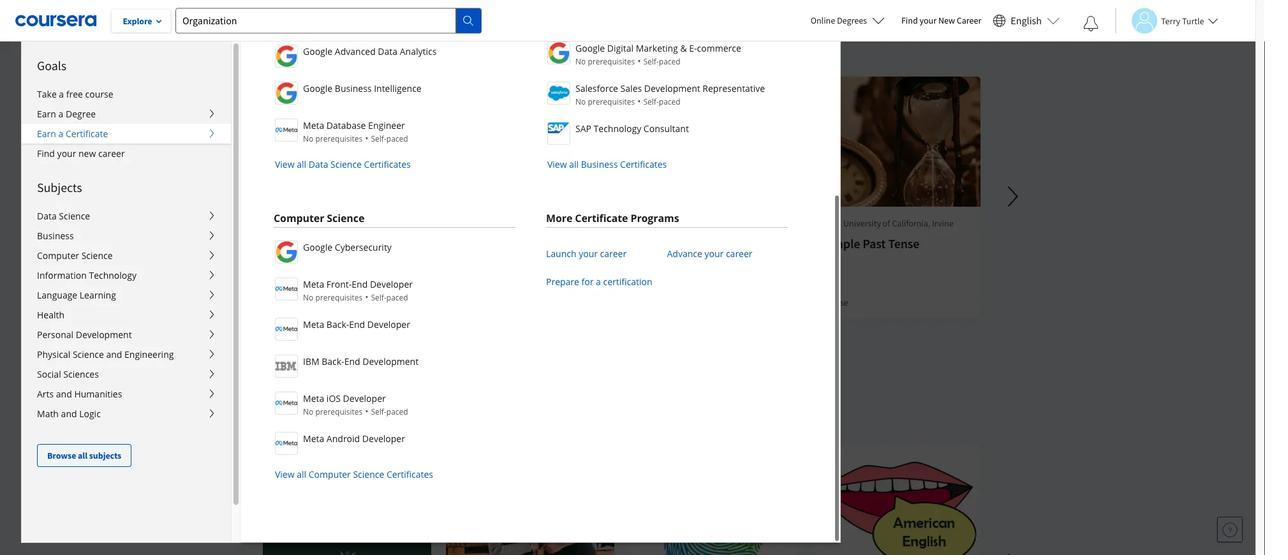 Task type: vqa. For each thing, say whether or not it's contained in the screenshot.
The Self- in Meta Front-End Developer No prerequisites • Self-paced
yes



Task type: describe. For each thing, give the bounding box(es) containing it.
browse all subjects
[[47, 450, 121, 461]]

2 university from the left
[[503, 218, 541, 229]]

arizona state university for english
[[660, 218, 749, 229]]

yonsei
[[477, 218, 501, 229]]

sales
[[621, 82, 642, 94]]

ibm back-end development link
[[274, 354, 516, 378]]

arizona state university for certificate,
[[294, 218, 383, 229]]

information
[[37, 269, 87, 281]]

• inside salesforce sales development representative no prerequisites • self-paced
[[638, 95, 641, 107]]

personal development button
[[22, 325, 231, 345]]

view all business certificates
[[547, 158, 667, 170]]

1 university from the left
[[345, 218, 383, 229]]

partnername logo image inside google advanced data analytics link
[[275, 45, 298, 68]]

show notifications image
[[1083, 16, 1099, 31]]

engineer
[[368, 119, 405, 131]]

paced inside google digital marketing & e-commerce no prerequisites • self-paced
[[659, 56, 681, 67]]

arizona state university image for teach english now! second language reading, writing, and grammar
[[639, 217, 655, 233]]

a for free
[[59, 88, 64, 100]]

and right arts
[[56, 388, 72, 400]]

meta android developer link
[[274, 431, 516, 455]]

list containing launch your career
[[546, 239, 788, 295]]

development inside salesforce sales development representative no prerequisites • self-paced
[[644, 82, 700, 94]]

What do you want to learn? text field
[[175, 8, 456, 34]]

science up certificate,
[[327, 211, 365, 225]]

physical science and engineering
[[37, 348, 174, 361]]

computer science button
[[22, 246, 231, 265]]

meta ios developer no prerequisites • self-paced
[[303, 392, 408, 417]]

self- inside meta database engineer no prerequisites • self-paced
[[371, 133, 387, 144]]

english button
[[988, 0, 1065, 41]]

technology for information
[[89, 269, 137, 281]]

google business intelligence link
[[274, 80, 516, 105]]

self- inside meta front-end developer no prerequisites • self-paced
[[371, 292, 387, 303]]

degree
[[66, 108, 96, 120]]

• inside meta database engineer no prerequisites • self-paced
[[365, 132, 369, 144]]

no inside meta front-end developer no prerequisites • self-paced
[[303, 292, 313, 303]]

earn a certificate button
[[22, 124, 231, 144]]

google for google business intelligence
[[303, 82, 333, 94]]

development inside 'link'
[[363, 355, 419, 367]]

arizona for english
[[660, 218, 689, 229]]

earn for earn a degree
[[37, 108, 56, 120]]

of
[[883, 218, 890, 229]]

commerce
[[697, 42, 741, 54]]

&
[[680, 42, 687, 54]]

degrees
[[837, 15, 867, 26]]

part
[[373, 236, 396, 252]]

meta database engineer no prerequisites • self-paced
[[303, 119, 408, 144]]

your for find your new career
[[57, 147, 76, 160]]

find your new career
[[902, 15, 982, 26]]

0 vertical spatial computer
[[274, 211, 324, 225]]

more certificate programs
[[546, 211, 679, 225]]

turtle
[[1182, 15, 1204, 26]]

social sciences
[[37, 368, 99, 380]]

advance your career link
[[667, 239, 753, 267]]

sap technology consultant
[[576, 122, 689, 134]]

engineering
[[124, 348, 174, 361]]

logic
[[79, 408, 101, 420]]

courses for more language courses
[[381, 401, 440, 423]]

view all data science certificates
[[275, 158, 411, 170]]

english inside teach english now! second language reading, writing, and grammar
[[674, 236, 713, 252]]

language inside dropdown button
[[37, 289, 77, 301]]

view all computer science certificates
[[275, 468, 433, 480]]

self- inside salesforce sales development representative no prerequisites • self-paced
[[644, 96, 659, 107]]

teach inside teach english now! second language reading, writing, and grammar
[[639, 236, 671, 252]]

partnername logo image inside meta android developer link
[[275, 432, 298, 455]]

development inside dropdown button
[[76, 329, 132, 341]]

computer inside dropdown button
[[37, 249, 79, 262]]

a for certificate
[[58, 128, 63, 140]]

online degrees button
[[801, 6, 895, 34]]

meta back-end developer link
[[274, 316, 516, 341]]

subjects
[[89, 450, 121, 461]]

programs
[[631, 211, 679, 225]]

certification
[[603, 275, 652, 287]]

all for subjects
[[78, 450, 87, 461]]

career for launch your career
[[600, 247, 627, 259]]

meta for meta database engineer no prerequisites • self-paced
[[303, 119, 324, 131]]

learning
[[80, 289, 116, 301]]

earn a degree
[[37, 108, 96, 120]]

google cybersecurity
[[303, 241, 392, 253]]

arts
[[37, 388, 54, 400]]

1 vertical spatial business
[[581, 158, 618, 170]]

advance your career
[[667, 247, 753, 259]]

advance
[[667, 247, 702, 259]]

simple past tense
[[823, 236, 920, 252]]

certificate,
[[311, 236, 371, 252]]

computer inside list
[[309, 468, 351, 480]]

all for computer
[[297, 468, 306, 480]]

sap technology consultant link
[[546, 121, 788, 145]]

reading,
[[695, 254, 742, 270]]

science up information technology
[[81, 249, 113, 262]]

new
[[79, 147, 96, 160]]

science down personal development
[[73, 348, 104, 361]]

browse
[[47, 450, 76, 461]]

and inside popup button
[[61, 408, 77, 420]]

meta for meta front-end developer no prerequisites • self-paced
[[303, 278, 324, 290]]

paced inside salesforce sales development representative no prerequisites • self-paced
[[659, 96, 681, 107]]

science down the subjects
[[59, 210, 90, 222]]

prerequisites inside meta front-end developer no prerequisites • self-paced
[[315, 292, 363, 303]]

google digital marketing & e-commerce no prerequisites • self-paced
[[576, 42, 741, 67]]

irvine
[[932, 218, 954, 229]]

now! inside tesol certificate, part 1: teach english now!
[[349, 254, 378, 270]]

and inside teach english now! second language reading, writing, and grammar
[[685, 272, 706, 287]]

a for degree
[[58, 108, 63, 120]]

view all data science certificates link
[[274, 158, 411, 170]]

meta for meta back-end developer
[[303, 318, 324, 330]]

meta android developer
[[303, 432, 405, 444]]

paced inside meta front-end developer no prerequisites • self-paced
[[387, 292, 408, 303]]

more language courses
[[264, 401, 440, 423]]

all for business
[[569, 158, 579, 170]]

now! inside teach english now! second language reading, writing, and grammar
[[716, 236, 744, 252]]

prepare for a certification link
[[546, 267, 652, 295]]

earn for earn a certificate
[[37, 128, 56, 140]]

partnername logo image left the free
[[547, 82, 570, 105]]

étudier en france: french intermediate course b1-b2 free course by école polytechnique, image
[[263, 444, 432, 555]]

free
[[585, 84, 604, 96]]

explore
[[123, 15, 152, 27]]

list inside top rated courses carousel element
[[264, 337, 982, 351]]

salesforce sales development representative no prerequisites • self-paced
[[576, 82, 765, 107]]

find for find your new career
[[37, 147, 55, 160]]

meta front-end developer no prerequisites • self-paced
[[303, 278, 413, 303]]

social
[[37, 368, 61, 380]]

partnername logo image left digital
[[547, 41, 570, 64]]

certificates down the 'sap technology consultant'
[[620, 158, 667, 170]]

your for launch your career
[[579, 247, 598, 259]]

terry turtle button
[[1115, 8, 1218, 34]]

tesol certificate, part 1: teach english now!
[[273, 236, 408, 270]]

launch your career
[[546, 247, 627, 259]]

view for view all data science certificates
[[275, 158, 295, 170]]

end for meta front-end developer no prerequisites • self-paced
[[352, 278, 368, 290]]

group containing goals
[[21, 0, 1265, 555]]

list containing google digital marketing & e-commerce
[[546, 0, 788, 171]]

second
[[747, 236, 787, 252]]

terry
[[1161, 15, 1181, 26]]

prerequisites inside salesforce sales development representative no prerequisites • self-paced
[[588, 96, 635, 107]]

physical science and engineering button
[[22, 345, 231, 364]]

coursera image
[[15, 10, 96, 31]]

list containing google advanced data analytics
[[274, 0, 516, 171]]

ibm back-end development
[[303, 355, 419, 367]]

english inside tesol certificate, part 1: teach english now!
[[307, 254, 347, 270]]

partnername logo image inside the google cybersecurity link
[[275, 241, 298, 264]]

past
[[863, 236, 886, 252]]

• inside google digital marketing & e-commerce no prerequisites • self-paced
[[638, 55, 641, 67]]

front-
[[327, 278, 352, 290]]

math and logic button
[[22, 404, 231, 424]]

intelligence
[[374, 82, 422, 94]]

rated
[[295, 34, 339, 56]]

pluralidades em português brasileiro free course by universidade estadual de campinas, image
[[629, 444, 798, 555]]

tesol
[[273, 236, 309, 252]]

computer science inside dropdown button
[[37, 249, 113, 262]]

your for advance your career
[[705, 247, 724, 259]]

top
[[264, 34, 292, 56]]

spanish vocabulary: careers and social events course by university of california, davis, image
[[446, 444, 615, 555]]

sap
[[576, 122, 592, 134]]

certificates for view all data science certificates
[[364, 158, 411, 170]]

more for more language courses
[[264, 401, 301, 423]]

1
[[580, 236, 587, 252]]

career for advance your career
[[726, 247, 753, 259]]

teach inside tesol certificate, part 1: teach english now!
[[273, 254, 305, 270]]

google for google cybersecurity
[[303, 241, 333, 253]]



Task type: locate. For each thing, give the bounding box(es) containing it.
paced inside the meta ios developer no prerequisites • self-paced
[[387, 406, 408, 417]]

arizona state university image for tesol certificate, part 1: teach english now!
[[273, 217, 289, 233]]

no down the ibm
[[303, 406, 313, 417]]

1 horizontal spatial computer science
[[274, 211, 365, 225]]

university up "advance your career"
[[711, 218, 749, 229]]

career right 1
[[600, 247, 627, 259]]

4 meta from the top
[[303, 392, 324, 404]]

meta inside meta database engineer no prerequisites • self-paced
[[303, 119, 324, 131]]

consultant
[[644, 122, 689, 134]]

2 vertical spatial data
[[37, 210, 57, 222]]

0 vertical spatial business
[[335, 82, 372, 94]]

menu item containing computer science
[[240, 0, 1265, 555]]

top rated courses
[[264, 34, 401, 56]]

meta
[[303, 119, 324, 131], [303, 278, 324, 290], [303, 318, 324, 330], [303, 392, 324, 404], [303, 432, 324, 444]]

0 horizontal spatial language
[[37, 289, 77, 301]]

self- inside google digital marketing & e-commerce no prerequisites • self-paced
[[644, 56, 659, 67]]

to
[[489, 236, 501, 252]]

google advanced data analytics
[[303, 45, 437, 57]]

google down what do you want to learn? text box
[[303, 45, 333, 57]]

a left free
[[59, 88, 64, 100]]

1 horizontal spatial now!
[[716, 236, 744, 252]]

back- for ibm
[[322, 355, 344, 367]]

science down the meta android developer
[[353, 468, 384, 480]]

a inside list
[[596, 275, 601, 287]]

arizona for certificate,
[[294, 218, 322, 229]]

1 vertical spatial next slide image
[[998, 549, 1029, 555]]

view all computer science certificates link
[[274, 468, 433, 480]]

arizona up tesol
[[294, 218, 322, 229]]

2 vertical spatial computer
[[309, 468, 351, 480]]

a inside popup button
[[58, 128, 63, 140]]

prerequisites inside the meta ios developer no prerequisites • self-paced
[[315, 406, 363, 417]]

1 horizontal spatial arizona state university image
[[639, 217, 655, 233]]

0 vertical spatial next slide image
[[998, 181, 1029, 212]]

arizona state university up advance your career link
[[660, 218, 749, 229]]

• up meta back-end developer at bottom
[[365, 291, 369, 303]]

back- down meta front-end developer no prerequisites • self-paced
[[327, 318, 349, 330]]

language learning button
[[22, 285, 231, 305]]

top rated courses carousel element
[[258, 0, 1265, 362]]

1 horizontal spatial data
[[309, 158, 328, 170]]

0 vertical spatial certificate
[[66, 128, 108, 140]]

1 arizona state university from the left
[[294, 218, 383, 229]]

0 vertical spatial development
[[644, 82, 700, 94]]

online
[[811, 15, 835, 26]]

earn
[[37, 108, 56, 120], [37, 128, 56, 140]]

the pronunciation of american english specialization by university of california, irvine, image
[[812, 444, 981, 555]]

paced up the consultant
[[659, 96, 681, 107]]

0 horizontal spatial development
[[76, 329, 132, 341]]

math
[[37, 408, 59, 420]]

self- up meta back-end developer at bottom
[[371, 292, 387, 303]]

database
[[327, 119, 366, 131]]

science down meta database engineer no prerequisites • self-paced
[[331, 158, 362, 170]]

take
[[37, 88, 57, 100]]

1 horizontal spatial more
[[546, 211, 573, 225]]

google for google advanced data analytics
[[303, 45, 333, 57]]

0 vertical spatial english
[[1011, 14, 1042, 27]]

1 earn from the top
[[37, 108, 56, 120]]

specialization
[[273, 297, 325, 308]]

terry turtle
[[1161, 15, 1204, 26]]

end
[[352, 278, 368, 290], [349, 318, 365, 330], [344, 355, 360, 367]]

prerequisites inside google digital marketing & e-commerce no prerequisites • self-paced
[[588, 56, 635, 67]]

2 vertical spatial english
[[307, 254, 347, 270]]

back- right the ibm
[[322, 355, 344, 367]]

0 vertical spatial earn
[[37, 108, 56, 120]]

language up writing, at the right
[[639, 254, 692, 270]]

certificates for view all computer science certificates
[[387, 468, 433, 480]]

earn down take
[[37, 108, 56, 120]]

teach english now! second language reading, writing, and grammar
[[639, 236, 787, 287]]

group
[[21, 0, 1265, 555]]

next slide image inside 'more language courses carousel' element
[[998, 549, 1029, 555]]

view
[[275, 158, 295, 170], [547, 158, 567, 170], [275, 468, 295, 480]]

analytics
[[400, 45, 437, 57]]

state for english
[[690, 218, 709, 229]]

teach down tesol
[[273, 254, 305, 270]]

4 university from the left
[[844, 218, 881, 229]]

partnername logo image up specialization
[[275, 241, 298, 264]]

earn a degree button
[[22, 104, 231, 124]]

0 horizontal spatial english
[[307, 254, 347, 270]]

technology inside dropdown button
[[89, 269, 137, 281]]

0 horizontal spatial technology
[[89, 269, 137, 281]]

2 vertical spatial language
[[305, 401, 377, 423]]

teach down programs
[[639, 236, 671, 252]]

1 vertical spatial now!
[[349, 254, 378, 270]]

1 vertical spatial computer
[[37, 249, 79, 262]]

more left ios
[[264, 401, 301, 423]]

end inside meta front-end developer no prerequisites • self-paced
[[352, 278, 368, 290]]

self-
[[644, 56, 659, 67], [644, 96, 659, 107], [371, 133, 387, 144], [371, 292, 387, 303], [371, 406, 387, 417]]

prerequisites inside meta database engineer no prerequisites • self-paced
[[315, 133, 363, 144]]

0 horizontal spatial find
[[37, 147, 55, 160]]

0 horizontal spatial business
[[37, 230, 74, 242]]

development up physical science and engineering
[[76, 329, 132, 341]]

data down the subjects
[[37, 210, 57, 222]]

back- for meta
[[327, 318, 349, 330]]

data inside dropdown button
[[37, 210, 57, 222]]

partnername logo image down tesol
[[275, 278, 298, 301]]

0 horizontal spatial arizona state university image
[[273, 217, 289, 233]]

your for find your new career
[[920, 15, 937, 26]]

no up view all data science certificates link
[[303, 133, 313, 144]]

2 meta from the top
[[303, 278, 324, 290]]

digital
[[607, 42, 634, 54]]

1 horizontal spatial state
[[690, 218, 709, 229]]

science
[[331, 158, 362, 170], [59, 210, 90, 222], [327, 211, 365, 225], [81, 249, 113, 262], [73, 348, 104, 361], [353, 468, 384, 480]]

1 horizontal spatial find
[[902, 15, 918, 26]]

1 arizona from the left
[[294, 218, 322, 229]]

1 vertical spatial earn
[[37, 128, 56, 140]]

end inside 'link'
[[344, 355, 360, 367]]

0 horizontal spatial data
[[37, 210, 57, 222]]

find for find your new career
[[902, 15, 918, 26]]

find inside "explore menu" "element"
[[37, 147, 55, 160]]

prepare
[[546, 275, 579, 287]]

2 vertical spatial business
[[37, 230, 74, 242]]

2 horizontal spatial data
[[378, 45, 398, 57]]

next slide image
[[998, 181, 1029, 212], [998, 549, 1029, 555]]

career
[[957, 15, 982, 26]]

partnername logo image left the ibm
[[275, 355, 298, 378]]

2 vertical spatial end
[[344, 355, 360, 367]]

• down marketing
[[638, 55, 641, 67]]

1 vertical spatial find
[[37, 147, 55, 160]]

0 horizontal spatial state
[[324, 218, 343, 229]]

representative
[[703, 82, 765, 94]]

launch
[[546, 247, 577, 259]]

for
[[582, 275, 594, 287]]

arizona state university image up tesol
[[273, 217, 289, 233]]

end down tesol certificate, part 1: teach english now!
[[352, 278, 368, 290]]

launch your career link
[[546, 239, 627, 267]]

2 arizona state university from the left
[[660, 218, 749, 229]]

end down meta back-end developer at bottom
[[344, 355, 360, 367]]

all right browse on the left
[[78, 450, 87, 461]]

university of california, irvine image
[[823, 217, 838, 233]]

2 vertical spatial development
[[363, 355, 419, 367]]

now! down cybersecurity
[[349, 254, 378, 270]]

your inside "explore menu" "element"
[[57, 147, 76, 160]]

a down earn a degree on the top
[[58, 128, 63, 140]]

1 horizontal spatial arizona
[[660, 218, 689, 229]]

prerequisites down digital
[[588, 56, 635, 67]]

view for view all business certificates
[[547, 158, 567, 170]]

google cybersecurity link
[[274, 239, 516, 264]]

information technology button
[[22, 265, 231, 285]]

and up the social sciences dropdown button at bottom
[[106, 348, 122, 361]]

state for certificate,
[[324, 218, 343, 229]]

english inside button
[[1011, 14, 1042, 27]]

partnername logo image inside the sap technology consultant link
[[547, 122, 570, 145]]

1 vertical spatial data
[[309, 158, 328, 170]]

no inside meta database engineer no prerequisites • self-paced
[[303, 133, 313, 144]]

yonsei university image
[[456, 217, 472, 233]]

list containing google cybersecurity
[[274, 239, 516, 481]]

1 horizontal spatial language
[[305, 401, 377, 423]]

0 horizontal spatial career
[[98, 147, 125, 160]]

partnername logo image inside meta back-end developer link
[[275, 318, 298, 341]]

0 horizontal spatial certificate
[[66, 128, 108, 140]]

0 vertical spatial back-
[[327, 318, 349, 330]]

partnername logo image
[[547, 41, 570, 64], [275, 45, 298, 68], [275, 82, 298, 105], [547, 82, 570, 105], [275, 119, 298, 142], [547, 122, 570, 145], [275, 241, 298, 264], [275, 278, 298, 301], [275, 318, 298, 341], [275, 355, 298, 378], [275, 392, 298, 415], [275, 432, 298, 455]]

salesforce
[[576, 82, 618, 94]]

arizona
[[294, 218, 322, 229], [660, 218, 689, 229]]

more inside 'more language courses carousel' element
[[264, 401, 301, 423]]

california,
[[892, 218, 931, 229]]

humanities
[[74, 388, 122, 400]]

no inside google digital marketing & e-commerce no prerequisites • self-paced
[[576, 56, 586, 67]]

0 vertical spatial data
[[378, 45, 398, 57]]

2 horizontal spatial development
[[644, 82, 700, 94]]

state up advance your career link
[[690, 218, 709, 229]]

career
[[98, 147, 125, 160], [600, 247, 627, 259], [726, 247, 753, 259]]

career inside "explore menu" "element"
[[98, 147, 125, 160]]

meta left ios
[[303, 392, 324, 404]]

2 state from the left
[[690, 218, 709, 229]]

0 horizontal spatial computer science
[[37, 249, 113, 262]]

new
[[939, 15, 955, 26]]

google up front-
[[303, 241, 333, 253]]

self- up meta android developer link
[[371, 406, 387, 417]]

1 horizontal spatial technology
[[594, 122, 641, 134]]

prerequisites down front-
[[315, 292, 363, 303]]

more for more certificate programs
[[546, 211, 573, 225]]

prerequisites
[[588, 56, 635, 67], [588, 96, 635, 107], [315, 133, 363, 144], [315, 292, 363, 303], [315, 406, 363, 417]]

0 vertical spatial courses
[[342, 34, 401, 56]]

and down advance at the top of page
[[685, 272, 706, 287]]

university up learn to speak korean 1
[[503, 218, 541, 229]]

arizona up advance at the top of page
[[660, 218, 689, 229]]

0 vertical spatial now!
[[716, 236, 744, 252]]

a right for on the left of page
[[596, 275, 601, 287]]

1 vertical spatial back-
[[322, 355, 344, 367]]

meta back-end developer
[[303, 318, 410, 330]]

meta inside meta front-end developer no prerequisites • self-paced
[[303, 278, 324, 290]]

1 horizontal spatial english
[[674, 236, 713, 252]]

0 vertical spatial computer science
[[274, 211, 365, 225]]

your
[[920, 15, 937, 26], [57, 147, 76, 160], [579, 247, 598, 259], [705, 247, 724, 259]]

business down the advanced
[[335, 82, 372, 94]]

find down earn a certificate
[[37, 147, 55, 160]]

0 horizontal spatial teach
[[273, 254, 305, 270]]

0 vertical spatial end
[[352, 278, 368, 290]]

paced inside meta database engineer no prerequisites • self-paced
[[387, 133, 408, 144]]

find your new career
[[37, 147, 125, 160]]

partnername logo image left database on the top left of page
[[275, 119, 298, 142]]

1 vertical spatial computer science
[[37, 249, 113, 262]]

5 meta from the top
[[303, 432, 324, 444]]

end down meta front-end developer no prerequisites • self-paced
[[349, 318, 365, 330]]

next slide image for top rated courses
[[998, 181, 1029, 212]]

meta down specialization
[[303, 318, 324, 330]]

all for data
[[297, 158, 306, 170]]

meta inside meta android developer link
[[303, 432, 324, 444]]

ibm
[[303, 355, 319, 367]]

developer down the google cybersecurity link
[[370, 278, 413, 290]]

2 next slide image from the top
[[998, 549, 1029, 555]]

a inside 'link'
[[59, 88, 64, 100]]

end for meta back-end developer
[[349, 318, 365, 330]]

meta inside meta back-end developer link
[[303, 318, 324, 330]]

paced up meta android developer link
[[387, 406, 408, 417]]

0 horizontal spatial arizona state university
[[294, 218, 383, 229]]

1 horizontal spatial teach
[[639, 236, 671, 252]]

earn down earn a degree on the top
[[37, 128, 56, 140]]

no inside the meta ios developer no prerequisites • self-paced
[[303, 406, 313, 417]]

find your new career link
[[22, 144, 231, 163]]

1 vertical spatial english
[[674, 236, 713, 252]]

2 arizona state university image from the left
[[639, 217, 655, 233]]

next slide image for more language courses
[[998, 549, 1029, 555]]

developer inside meta front-end developer no prerequisites • self-paced
[[370, 278, 413, 290]]

prerequisites down ios
[[315, 406, 363, 417]]

developer right ios
[[343, 392, 386, 404]]

explore button
[[112, 10, 170, 33]]

meta for meta android developer
[[303, 432, 324, 444]]

1 vertical spatial end
[[349, 318, 365, 330]]

paced down the engineer
[[387, 133, 408, 144]]

1 horizontal spatial arizona state university
[[660, 218, 749, 229]]

0 horizontal spatial arizona
[[294, 218, 322, 229]]

• down the engineer
[[365, 132, 369, 144]]

earn inside 'popup button'
[[37, 108, 56, 120]]

end for ibm back-end development
[[344, 355, 360, 367]]

a left degree
[[58, 108, 63, 120]]

2 horizontal spatial career
[[726, 247, 753, 259]]

no up salesforce
[[576, 56, 586, 67]]

developer right android
[[362, 432, 405, 444]]

menu item
[[240, 0, 1265, 555]]

courses up meta android developer link
[[381, 401, 440, 423]]

help center image
[[1223, 522, 1238, 537]]

developer
[[370, 278, 413, 290], [367, 318, 410, 330], [343, 392, 386, 404], [362, 432, 405, 444]]

1 vertical spatial courses
[[381, 401, 440, 423]]

paced down marketing
[[659, 56, 681, 67]]

0 vertical spatial more
[[546, 211, 573, 225]]

social sciences button
[[22, 364, 231, 384]]

meta up specialization
[[303, 278, 324, 290]]

1 horizontal spatial development
[[363, 355, 419, 367]]

1 vertical spatial technology
[[89, 269, 137, 281]]

no inside salesforce sales development representative no prerequisites • self-paced
[[576, 96, 586, 107]]

more language courses carousel element
[[258, 362, 1265, 555]]

1 next slide image from the top
[[998, 181, 1029, 212]]

1 vertical spatial teach
[[273, 254, 305, 270]]

business
[[335, 82, 372, 94], [581, 158, 618, 170], [37, 230, 74, 242]]

personal development
[[37, 329, 132, 341]]

1 vertical spatial development
[[76, 329, 132, 341]]

personal
[[37, 329, 73, 341]]

0 vertical spatial find
[[902, 15, 918, 26]]

meta left android
[[303, 432, 324, 444]]

technology up language learning dropdown button on the bottom left of the page
[[89, 269, 137, 281]]

1 arizona state university image from the left
[[273, 217, 289, 233]]

0 vertical spatial teach
[[639, 236, 671, 252]]

partnername logo image inside ibm back-end development 'link'
[[275, 355, 298, 378]]

no
[[576, 56, 586, 67], [576, 96, 586, 107], [303, 133, 313, 144], [303, 292, 313, 303], [303, 406, 313, 417]]

language inside teach english now! second language reading, writing, and grammar
[[639, 254, 692, 270]]

2 horizontal spatial business
[[581, 158, 618, 170]]

a
[[59, 88, 64, 100], [58, 108, 63, 120], [58, 128, 63, 140], [596, 275, 601, 287]]

certificate inside menu item
[[575, 211, 628, 225]]

take a free course link
[[22, 84, 231, 104]]

more
[[546, 211, 573, 225], [264, 401, 301, 423]]

certificate up 1
[[575, 211, 628, 225]]

computer up tesol
[[274, 211, 324, 225]]

2 horizontal spatial language
[[639, 254, 692, 270]]

view all business certificates link
[[546, 158, 667, 170]]

developer up ibm back-end development 'link'
[[367, 318, 410, 330]]

developer inside the meta ios developer no prerequisites • self-paced
[[343, 392, 386, 404]]

all down meta database engineer no prerequisites • self-paced
[[297, 158, 306, 170]]

language learning
[[37, 289, 116, 301]]

development down meta back-end developer link
[[363, 355, 419, 367]]

data down database on the top left of page
[[309, 158, 328, 170]]

browse all subjects button
[[37, 444, 132, 467]]

• inside meta front-end developer no prerequisites • self-paced
[[365, 291, 369, 303]]

3 meta from the top
[[303, 318, 324, 330]]

google inside google digital marketing & e-commerce no prerequisites • self-paced
[[576, 42, 605, 54]]

writing,
[[639, 272, 682, 287]]

google down rated
[[303, 82, 333, 94]]

development down google digital marketing & e-commerce no prerequisites • self-paced in the top of the page
[[644, 82, 700, 94]]

prepare for a certification
[[546, 275, 652, 287]]

1 vertical spatial certificate
[[575, 211, 628, 225]]

self- down marketing
[[644, 56, 659, 67]]

computer science up information technology
[[37, 249, 113, 262]]

prerequisites down salesforce
[[588, 96, 635, 107]]

more inside menu item
[[546, 211, 573, 225]]

google left digital
[[576, 42, 605, 54]]

2 horizontal spatial english
[[1011, 14, 1042, 27]]

arizona state university image
[[273, 217, 289, 233], [639, 217, 655, 233]]

google for google digital marketing & e-commerce no prerequisites • self-paced
[[576, 42, 605, 54]]

course
[[85, 88, 113, 100]]

university up cybersecurity
[[345, 218, 383, 229]]

all inside button
[[78, 450, 87, 461]]

self- inside the meta ios developer no prerequisites • self-paced
[[371, 406, 387, 417]]

0 horizontal spatial now!
[[349, 254, 378, 270]]

2 earn from the top
[[37, 128, 56, 140]]

2 arizona from the left
[[660, 218, 689, 229]]

data for advanced
[[378, 45, 398, 57]]

3 university from the left
[[711, 218, 749, 229]]

0 vertical spatial language
[[639, 254, 692, 270]]

all down the meta android developer
[[297, 468, 306, 480]]

no down salesforce
[[576, 96, 586, 107]]

learn
[[456, 236, 487, 252]]

certificate inside popup button
[[66, 128, 108, 140]]

partnername logo image left ios
[[275, 392, 298, 415]]

business inside popup button
[[37, 230, 74, 242]]

cybersecurity
[[335, 241, 392, 253]]

courses for top rated courses
[[342, 34, 401, 56]]

data for all
[[309, 158, 328, 170]]

goals
[[37, 58, 66, 74]]

technology for sap
[[594, 122, 641, 134]]

list
[[274, 0, 516, 171], [546, 0, 788, 171], [274, 239, 516, 481], [546, 239, 788, 295], [264, 337, 982, 351]]

back- inside 'link'
[[322, 355, 344, 367]]

and left logic
[[61, 408, 77, 420]]

1 horizontal spatial business
[[335, 82, 372, 94]]

technology right sap
[[594, 122, 641, 134]]

1 meta from the top
[[303, 119, 324, 131]]

now! up reading,
[[716, 236, 744, 252]]

certificate up new
[[66, 128, 108, 140]]

more up korean at top
[[546, 211, 573, 225]]

a inside 'popup button'
[[58, 108, 63, 120]]

earn inside popup button
[[37, 128, 56, 140]]

next slide image inside top rated courses carousel element
[[998, 181, 1029, 212]]

technology inside list
[[594, 122, 641, 134]]

english down certificate,
[[307, 254, 347, 270]]

all down sap
[[569, 158, 579, 170]]

1 horizontal spatial certificate
[[575, 211, 628, 225]]

None search field
[[175, 8, 482, 34]]

0 horizontal spatial more
[[264, 401, 301, 423]]

1 vertical spatial language
[[37, 289, 77, 301]]

university of california, irvine
[[844, 218, 954, 229]]

partnername logo image left sap
[[547, 122, 570, 145]]

0 vertical spatial technology
[[594, 122, 641, 134]]

health
[[37, 309, 64, 321]]

view for view all computer science certificates
[[275, 468, 295, 480]]

data left analytics
[[378, 45, 398, 57]]

1 vertical spatial more
[[264, 401, 301, 423]]

1 state from the left
[[324, 218, 343, 229]]

data science
[[37, 210, 90, 222]]

university up simple past tense
[[844, 218, 881, 229]]

find
[[902, 15, 918, 26], [37, 147, 55, 160]]

partnername logo image down top
[[275, 82, 298, 105]]

1 horizontal spatial career
[[600, 247, 627, 259]]

partnername logo image down specialization
[[275, 318, 298, 341]]

self- up the consultant
[[644, 96, 659, 107]]

courses
[[342, 34, 401, 56], [381, 401, 440, 423]]

explore menu element
[[22, 41, 231, 467]]

google advanced data analytics link
[[274, 43, 516, 68]]

health button
[[22, 305, 231, 325]]

• up the meta android developer
[[365, 405, 369, 417]]

technology
[[594, 122, 641, 134], [89, 269, 137, 281]]

meta for meta ios developer no prerequisites • self-paced
[[303, 392, 324, 404]]

partnername logo image inside google business intelligence link
[[275, 82, 298, 105]]

• inside the meta ios developer no prerequisites • self-paced
[[365, 405, 369, 417]]

arts and humanities button
[[22, 384, 231, 404]]

and
[[685, 272, 706, 287], [106, 348, 122, 361], [56, 388, 72, 400], [61, 408, 77, 420]]

meta inside the meta ios developer no prerequisites • self-paced
[[303, 392, 324, 404]]

no up meta back-end developer at bottom
[[303, 292, 313, 303]]

speak
[[503, 236, 537, 252]]

simple
[[823, 236, 860, 252]]

arizona state university image up writing, at the right
[[639, 217, 655, 233]]



